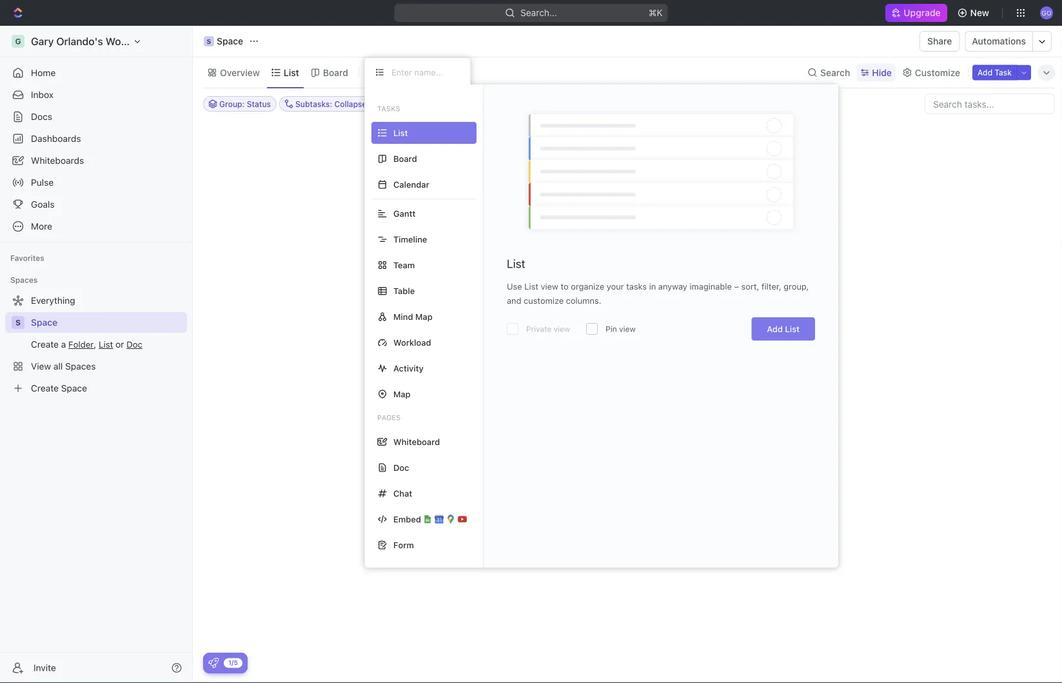 Task type: locate. For each thing, give the bounding box(es) containing it.
view left to
[[541, 282, 559, 291]]

0 horizontal spatial board
[[323, 67, 348, 78]]

view button
[[365, 57, 407, 88]]

new
[[971, 7, 990, 18]]

doc
[[394, 463, 409, 473]]

assignees
[[517, 99, 555, 108]]

pin
[[606, 325, 617, 334]]

inbox
[[31, 89, 54, 100]]

0 horizontal spatial s
[[15, 318, 21, 327]]

columns.
[[566, 296, 602, 306]]

private
[[527, 325, 552, 334]]

map right mind
[[416, 312, 433, 322]]

s
[[207, 37, 211, 45], [15, 318, 21, 327]]

use list view to organize your tasks in anyway imaginable – sort, filter, group, and customize columns.
[[507, 282, 809, 306]]

hide button
[[644, 96, 672, 112]]

add down 'filter,'
[[767, 324, 783, 334]]

1 horizontal spatial s
[[207, 37, 211, 45]]

1 vertical spatial space
[[31, 317, 58, 328]]

home link
[[5, 63, 187, 83]]

space link
[[31, 312, 185, 333]]

and
[[507, 296, 522, 306]]

s inside space, , element
[[15, 318, 21, 327]]

0 vertical spatial s
[[207, 37, 211, 45]]

dashboards link
[[5, 128, 187, 149]]

automations button
[[966, 32, 1033, 51]]

add left task at the top right of page
[[978, 68, 993, 77]]

1 vertical spatial board
[[394, 154, 417, 164]]

pulse
[[31, 177, 54, 188]]

0 horizontal spatial space
[[31, 317, 58, 328]]

view
[[541, 282, 559, 291], [554, 325, 571, 334], [620, 325, 636, 334]]

filter,
[[762, 282, 782, 291]]

search button
[[804, 64, 855, 82]]

search
[[821, 67, 851, 78]]

1/5
[[228, 659, 238, 667]]

goals
[[31, 199, 55, 210]]

embed
[[394, 515, 421, 524]]

list up use
[[507, 257, 526, 271]]

view button
[[365, 64, 407, 82]]

form
[[394, 540, 414, 550]]

1 vertical spatial space, , element
[[12, 316, 25, 329]]

board
[[323, 67, 348, 78], [394, 154, 417, 164]]

hide
[[873, 67, 892, 78], [649, 99, 666, 108]]

–
[[735, 282, 740, 291]]

inbox link
[[5, 85, 187, 105]]

pages
[[378, 414, 401, 422]]

1 vertical spatial add
[[767, 324, 783, 334]]

team
[[394, 260, 415, 270]]

onboarding checklist button image
[[208, 658, 219, 669]]

1 horizontal spatial space
[[217, 36, 243, 46]]

list left board link
[[284, 67, 299, 78]]

favorites button
[[5, 250, 50, 266]]

whiteboards
[[31, 155, 84, 166]]

private view
[[527, 325, 571, 334]]

0 horizontal spatial add
[[767, 324, 783, 334]]

space inside 'link'
[[31, 317, 58, 328]]

0 vertical spatial hide
[[873, 67, 892, 78]]

view right pin
[[620, 325, 636, 334]]

customize
[[916, 67, 961, 78]]

map down activity
[[394, 389, 411, 399]]

view for pin
[[620, 325, 636, 334]]

customize
[[524, 296, 564, 306]]

1 vertical spatial s
[[15, 318, 21, 327]]

tasks
[[378, 105, 401, 113]]

1 horizontal spatial map
[[416, 312, 433, 322]]

spaces
[[10, 276, 38, 285]]

map
[[416, 312, 433, 322], [394, 389, 411, 399]]

view
[[381, 67, 402, 78]]

0 horizontal spatial space, , element
[[12, 316, 25, 329]]

0 horizontal spatial hide
[[649, 99, 666, 108]]

hide inside button
[[649, 99, 666, 108]]

space down spaces
[[31, 317, 58, 328]]

assignees button
[[501, 96, 561, 112]]

s for s
[[15, 318, 21, 327]]

space, , element
[[204, 36, 214, 46], [12, 316, 25, 329]]

1 vertical spatial map
[[394, 389, 411, 399]]

1 horizontal spatial hide
[[873, 67, 892, 78]]

Search tasks... text field
[[926, 94, 1055, 114]]

overview link
[[217, 64, 260, 82]]

list inside 'use list view to organize your tasks in anyway imaginable – sort, filter, group, and customize columns.'
[[525, 282, 539, 291]]

view right private
[[554, 325, 571, 334]]

s for s space
[[207, 37, 211, 45]]

task
[[995, 68, 1013, 77]]

overview
[[220, 67, 260, 78]]

space
[[217, 36, 243, 46], [31, 317, 58, 328]]

tasks
[[627, 282, 647, 291]]

board right list "link"
[[323, 67, 348, 78]]

1 horizontal spatial add
[[978, 68, 993, 77]]

list
[[284, 67, 299, 78], [507, 257, 526, 271], [525, 282, 539, 291], [786, 324, 800, 334]]

add
[[978, 68, 993, 77], [767, 324, 783, 334]]

s inside the s space
[[207, 37, 211, 45]]

home
[[31, 67, 56, 78]]

list right use
[[525, 282, 539, 291]]

share
[[928, 36, 953, 46]]

0 vertical spatial add
[[978, 68, 993, 77]]

goals link
[[5, 194, 187, 215]]

board up calendar
[[394, 154, 417, 164]]

0 vertical spatial space, , element
[[204, 36, 214, 46]]

space tree
[[5, 290, 187, 399]]

space up overview link
[[217, 36, 243, 46]]

add for add list
[[767, 324, 783, 334]]

1 vertical spatial hide
[[649, 99, 666, 108]]

add inside button
[[978, 68, 993, 77]]



Task type: describe. For each thing, give the bounding box(es) containing it.
favorites
[[10, 254, 44, 263]]

list down group, on the top right of page
[[786, 324, 800, 334]]

0 vertical spatial space
[[217, 36, 243, 46]]

list inside "link"
[[284, 67, 299, 78]]

list link
[[281, 64, 299, 82]]

in
[[650, 282, 656, 291]]

workload
[[394, 338, 432, 348]]

docs
[[31, 111, 52, 122]]

onboarding checklist button element
[[208, 658, 219, 669]]

1 horizontal spatial space, , element
[[204, 36, 214, 46]]

upgrade link
[[886, 4, 948, 22]]

view inside 'use list view to organize your tasks in anyway imaginable – sort, filter, group, and customize columns.'
[[541, 282, 559, 291]]

to
[[561, 282, 569, 291]]

0 horizontal spatial map
[[394, 389, 411, 399]]

anyway
[[659, 282, 688, 291]]

Enter name... field
[[390, 67, 460, 78]]

dashboards
[[31, 133, 81, 144]]

mind map
[[394, 312, 433, 322]]

whiteboard
[[394, 437, 440, 447]]

automations
[[973, 36, 1027, 46]]

sort,
[[742, 282, 760, 291]]

chat
[[394, 489, 413, 499]]

upgrade
[[904, 7, 941, 18]]

use
[[507, 282, 522, 291]]

whiteboards link
[[5, 150, 187, 171]]

organize
[[571, 282, 605, 291]]

1 horizontal spatial board
[[394, 154, 417, 164]]

add task
[[978, 68, 1013, 77]]

s space
[[207, 36, 243, 46]]

share button
[[920, 31, 961, 52]]

board link
[[321, 64, 348, 82]]

hide button
[[857, 64, 896, 82]]

pulse link
[[5, 172, 187, 193]]

search...
[[521, 7, 558, 18]]

gantt
[[394, 209, 416, 218]]

sidebar navigation
[[0, 26, 193, 683]]

docs link
[[5, 106, 187, 127]]

0 vertical spatial map
[[416, 312, 433, 322]]

your
[[607, 282, 624, 291]]

imaginable
[[690, 282, 732, 291]]

invite
[[34, 663, 56, 673]]

add task button
[[973, 65, 1018, 80]]

calendar
[[394, 180, 430, 189]]

timeline
[[394, 235, 428, 244]]

⌘k
[[649, 7, 663, 18]]

mind
[[394, 312, 413, 322]]

group,
[[784, 282, 809, 291]]

activity
[[394, 364, 424, 373]]

0 vertical spatial board
[[323, 67, 348, 78]]

view for private
[[554, 325, 571, 334]]

customize button
[[899, 64, 965, 82]]

add list
[[767, 324, 800, 334]]

pin view
[[606, 325, 636, 334]]

space, , element inside space tree
[[12, 316, 25, 329]]

hide inside dropdown button
[[873, 67, 892, 78]]

table
[[394, 286, 415, 296]]

new button
[[953, 3, 998, 23]]

add for add task
[[978, 68, 993, 77]]



Task type: vqa. For each thing, say whether or not it's contained in the screenshot.
tree
no



